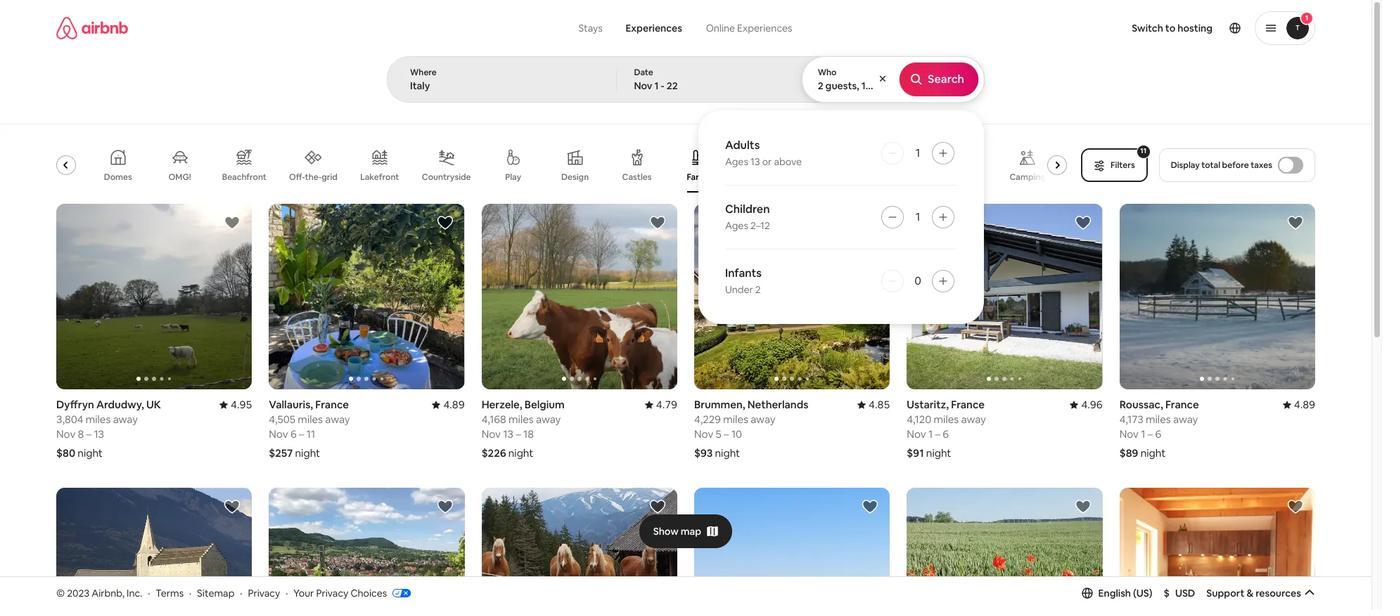 Task type: vqa. For each thing, say whether or not it's contained in the screenshot.
pools
no



Task type: locate. For each thing, give the bounding box(es) containing it.
4.79 out of 5 average rating image
[[645, 398, 677, 412]]

nov
[[634, 79, 652, 92], [56, 428, 75, 441], [269, 428, 288, 441], [694, 428, 713, 441], [907, 428, 926, 441], [482, 428, 501, 441], [1120, 428, 1139, 441]]

5 night from the left
[[508, 447, 533, 460]]

– left 18
[[516, 428, 521, 441]]

3 · from the left
[[240, 587, 242, 600]]

uk
[[146, 398, 161, 412]]

away right 4,505
[[325, 413, 350, 427]]

1 inside the who 2 guests, 1 pet
[[861, 79, 866, 92]]

– down ustaritz,
[[935, 428, 940, 441]]

away inside herzele, belgium 4,168 miles away nov 13 – 18 $226 night
[[536, 413, 561, 427]]

– right 8
[[86, 428, 92, 441]]

usd
[[1175, 587, 1195, 600]]

night right $89
[[1141, 447, 1166, 460]]

miles inside dyffryn ardudwy, uk 3,804 miles away nov 8 – 13 $80 night
[[86, 413, 111, 427]]

miles inside roussac, france 4,173 miles away nov 1 – 6 $89 night
[[1146, 413, 1171, 427]]

add to wishlist: roussac, france image
[[1287, 215, 1304, 231]]

0 horizontal spatial 4.89 out of 5 average rating image
[[432, 398, 465, 412]]

experiences button
[[614, 14, 694, 42]]

3 6 from the left
[[1155, 428, 1162, 441]]

None search field
[[387, 0, 985, 324]]

4.89 out of 5 average rating image
[[432, 398, 465, 412], [1283, 398, 1315, 412]]

miles for vallauris, france
[[298, 413, 323, 427]]

4 · from the left
[[286, 587, 288, 600]]

–
[[86, 428, 92, 441], [299, 428, 304, 441], [724, 428, 729, 441], [935, 428, 940, 441], [516, 428, 521, 441], [1148, 428, 1153, 441]]

4.95
[[231, 398, 252, 412]]

·
[[148, 587, 150, 600], [189, 587, 191, 600], [240, 587, 242, 600], [286, 587, 288, 600]]

3 miles from the left
[[723, 413, 748, 427]]

0 horizontal spatial 2
[[755, 283, 761, 296]]

your privacy choices
[[294, 587, 387, 600]]

Where field
[[410, 79, 594, 92]]

2 away from the left
[[325, 413, 350, 427]]

miles for ustaritz, france
[[934, 413, 959, 427]]

away
[[113, 413, 138, 427], [325, 413, 350, 427], [751, 413, 776, 427], [961, 413, 986, 427], [536, 413, 561, 427], [1173, 413, 1198, 427]]

night down 5 on the bottom of page
[[715, 447, 740, 460]]

6 inside roussac, france 4,173 miles away nov 1 – 6 $89 night
[[1155, 428, 1162, 441]]

0 horizontal spatial france
[[315, 398, 349, 412]]

night for ustaritz, france 4,120 miles away nov 1 – 6 $91 night
[[926, 447, 951, 460]]

support
[[1207, 587, 1245, 600]]

1 away from the left
[[113, 413, 138, 427]]

add to wishlist: herzele, belgium image
[[649, 215, 666, 231]]

who
[[818, 67, 837, 78]]

brummen, netherlands 4,229 miles away nov 5 – 10 $93 night
[[694, 398, 808, 460]]

night down 18
[[508, 447, 533, 460]]

dyffryn ardudwy, uk 3,804 miles away nov 8 – 13 $80 night
[[56, 398, 161, 460]]

miles down ustaritz,
[[934, 413, 959, 427]]

night inside vallauris, france 4,505 miles away nov 6 – 11 $257 night
[[295, 447, 320, 460]]

$257
[[269, 447, 293, 460]]

4.89 for roussac, france 4,173 miles away nov 1 – 6 $89 night
[[1294, 398, 1315, 412]]

france right the vallauris,
[[315, 398, 349, 412]]

4 miles from the left
[[934, 413, 959, 427]]

away down netherlands
[[751, 413, 776, 427]]

inc.
[[127, 587, 142, 600]]

nov inside vallauris, france 4,505 miles away nov 6 – 11 $257 night
[[269, 428, 288, 441]]

4.89 out of 5 average rating image for vallauris, france 4,505 miles away nov 6 – 11 $257 night
[[432, 398, 465, 412]]

night inside roussac, france 4,173 miles away nov 1 – 6 $89 night
[[1141, 447, 1166, 460]]

– inside herzele, belgium 4,168 miles away nov 13 – 18 $226 night
[[516, 428, 521, 441]]

herzele,
[[482, 398, 522, 412]]

(us)
[[1133, 587, 1153, 600]]

13 right 8
[[94, 428, 104, 441]]

add to wishlist: dyffryn ardudwy, uk image
[[224, 215, 241, 231]]

1 horizontal spatial 4.89 out of 5 average rating image
[[1283, 398, 1315, 412]]

13 left or
[[750, 155, 760, 168]]

6 miles from the left
[[1146, 413, 1171, 427]]

3,804
[[56, 413, 83, 427]]

nov for herzele, belgium 4,168 miles away nov 13 – 18 $226 night
[[482, 428, 501, 441]]

– for herzele, belgium
[[516, 428, 521, 441]]

night inside 'brummen, netherlands 4,229 miles away nov 5 – 10 $93 night'
[[715, 447, 740, 460]]

6 inside ustaritz, france 4,120 miles away nov 1 – 6 $91 night
[[943, 428, 949, 441]]

2 ages from the top
[[725, 219, 748, 232]]

nov down the date
[[634, 79, 652, 92]]

privacy left your on the bottom left of the page
[[248, 587, 280, 600]]

1 experiences from the left
[[626, 22, 682, 34]]

1
[[1305, 13, 1308, 23], [654, 79, 659, 92], [861, 79, 866, 92], [916, 146, 920, 160], [916, 210, 920, 224], [928, 428, 933, 441], [1141, 428, 1145, 441]]

amazing views
[[16, 171, 76, 183]]

1 – from the left
[[86, 428, 92, 441]]

france for vallauris, france
[[315, 398, 349, 412]]

miles for brummen, netherlands
[[723, 413, 748, 427]]

©
[[56, 587, 65, 600]]

6 away from the left
[[1173, 413, 1198, 427]]

0 horizontal spatial privacy
[[248, 587, 280, 600]]

13 left 18
[[503, 428, 513, 441]]

1 horizontal spatial 2
[[818, 79, 823, 92]]

privacy link
[[248, 587, 280, 600]]

france right roussac,
[[1165, 398, 1199, 412]]

4.95 out of 5 average rating image
[[220, 398, 252, 412]]

away inside dyffryn ardudwy, uk 3,804 miles away nov 8 – 13 $80 night
[[113, 413, 138, 427]]

nov down 4,168 in the bottom left of the page
[[482, 428, 501, 441]]

2 – from the left
[[299, 428, 304, 441]]

miles down ardudwy,
[[86, 413, 111, 427]]

stays
[[578, 22, 603, 34]]

ustaritz,
[[907, 398, 949, 412]]

night down 8
[[78, 447, 103, 460]]

6 down roussac,
[[1155, 428, 1162, 441]]

· right inc.
[[148, 587, 150, 600]]

2 horizontal spatial 13
[[750, 155, 760, 168]]

4 night from the left
[[926, 447, 951, 460]]

1 ages from the top
[[725, 155, 748, 168]]

5 away from the left
[[536, 413, 561, 427]]

france
[[315, 398, 349, 412], [951, 398, 985, 412], [1165, 398, 1199, 412]]

3 france from the left
[[1165, 398, 1199, 412]]

ages down children
[[725, 219, 748, 232]]

nov for vallauris, france 4,505 miles away nov 6 – 11 $257 night
[[269, 428, 288, 441]]

france inside ustaritz, france 4,120 miles away nov 1 – 6 $91 night
[[951, 398, 985, 412]]

miles inside vallauris, france 4,505 miles away nov 6 – 11 $257 night
[[298, 413, 323, 427]]

5 miles from the left
[[509, 413, 534, 427]]

6 left 11
[[290, 428, 297, 441]]

1 4.89 from the left
[[443, 398, 465, 412]]

switch to hosting
[[1132, 22, 1213, 34]]

0 vertical spatial ages
[[725, 155, 748, 168]]

english
[[1098, 587, 1131, 600]]

night inside herzele, belgium 4,168 miles away nov 13 – 18 $226 night
[[508, 447, 533, 460]]

8
[[78, 428, 84, 441]]

· left your on the bottom left of the page
[[286, 587, 288, 600]]

castles
[[622, 172, 652, 183]]

4 away from the left
[[961, 413, 986, 427]]

nov for brummen, netherlands 4,229 miles away nov 5 – 10 $93 night
[[694, 428, 713, 441]]

2 6 from the left
[[943, 428, 949, 441]]

3 away from the left
[[751, 413, 776, 427]]

1 horizontal spatial experiences
[[737, 22, 792, 34]]

france for ustaritz, france
[[951, 398, 985, 412]]

infants
[[725, 266, 762, 281]]

vallauris,
[[269, 398, 313, 412]]

1 vertical spatial ages
[[725, 219, 748, 232]]

under
[[725, 283, 753, 296]]

0 horizontal spatial 4.89
[[443, 398, 465, 412]]

france inside vallauris, france 4,505 miles away nov 6 – 11 $257 night
[[315, 398, 349, 412]]

nov left 5 on the bottom of page
[[694, 428, 713, 441]]

2 down "who"
[[818, 79, 823, 92]]

4.96 out of 5 average rating image
[[1070, 398, 1103, 412]]

– inside vallauris, france 4,505 miles away nov 6 – 11 $257 night
[[299, 428, 304, 441]]

away inside 'brummen, netherlands 4,229 miles away nov 5 – 10 $93 night'
[[751, 413, 776, 427]]

add to wishlist: neuffen, germany image
[[437, 499, 453, 516]]

4 – from the left
[[935, 428, 940, 441]]

choices
[[351, 587, 387, 600]]

4.85 out of 5 average rating image
[[858, 398, 890, 412]]

– right 5 on the bottom of page
[[724, 428, 729, 441]]

· right terms link
[[189, 587, 191, 600]]

add to wishlist: venthône, switzerland image
[[224, 499, 241, 516]]

2 4.89 out of 5 average rating image from the left
[[1283, 398, 1315, 412]]

– inside ustaritz, france 4,120 miles away nov 1 – 6 $91 night
[[935, 428, 940, 441]]

above
[[774, 155, 802, 168]]

ages inside children ages 2–12
[[725, 219, 748, 232]]

1 miles from the left
[[86, 413, 111, 427]]

6 down ustaritz,
[[943, 428, 949, 441]]

6 – from the left
[[1148, 428, 1153, 441]]

2 inside the who 2 guests, 1 pet
[[818, 79, 823, 92]]

13 inside herzele, belgium 4,168 miles away nov 13 – 18 $226 night
[[503, 428, 513, 441]]

what can we help you find? tab list
[[567, 14, 694, 42]]

· left privacy link
[[240, 587, 242, 600]]

1 horizontal spatial 4.89
[[1294, 398, 1315, 412]]

0 horizontal spatial 13
[[94, 428, 104, 441]]

night for brummen, netherlands 4,229 miles away nov 5 – 10 $93 night
[[715, 447, 740, 460]]

france for roussac, france
[[1165, 398, 1199, 412]]

4.89 for vallauris, france 4,505 miles away nov 6 – 11 $257 night
[[443, 398, 465, 412]]

countryside
[[422, 172, 471, 183]]

show
[[653, 525, 679, 538]]

– inside 'brummen, netherlands 4,229 miles away nov 5 – 10 $93 night'
[[724, 428, 729, 441]]

ages down the adults
[[725, 155, 748, 168]]

away right 4,120
[[961, 413, 986, 427]]

nov down 4,120
[[907, 428, 926, 441]]

6 night from the left
[[1141, 447, 1166, 460]]

experiences up the date
[[626, 22, 682, 34]]

terms · sitemap · privacy
[[156, 587, 280, 600]]

online experiences
[[706, 22, 792, 34]]

10
[[731, 428, 742, 441]]

nov inside herzele, belgium 4,168 miles away nov 13 – 18 $226 night
[[482, 428, 501, 441]]

2 night from the left
[[295, 447, 320, 460]]

france right ustaritz,
[[951, 398, 985, 412]]

$93
[[694, 447, 713, 460]]

– left 11
[[299, 428, 304, 441]]

resources
[[1256, 587, 1301, 600]]

2 france from the left
[[951, 398, 985, 412]]

nov down 4,173
[[1120, 428, 1139, 441]]

miles up 11
[[298, 413, 323, 427]]

miles up 18
[[509, 413, 534, 427]]

online experiences link
[[694, 14, 805, 42]]

miles inside herzele, belgium 4,168 miles away nov 13 – 18 $226 night
[[509, 413, 534, 427]]

farms
[[687, 172, 711, 183]]

away inside ustaritz, france 4,120 miles away nov 1 – 6 $91 night
[[961, 413, 986, 427]]

away for roussac, france
[[1173, 413, 1198, 427]]

1 vertical spatial 2
[[755, 283, 761, 296]]

4,173
[[1120, 413, 1144, 427]]

nov inside ustaritz, france 4,120 miles away nov 1 – 6 $91 night
[[907, 428, 926, 441]]

1 horizontal spatial 13
[[503, 428, 513, 441]]

total
[[1202, 160, 1220, 171]]

miles for herzele, belgium
[[509, 413, 534, 427]]

2 right under
[[755, 283, 761, 296]]

add to wishlist: ustaritz, france image
[[1075, 215, 1091, 231]]

terms link
[[156, 587, 184, 600]]

5 – from the left
[[516, 428, 521, 441]]

nov down 4,505
[[269, 428, 288, 441]]

domes
[[104, 172, 132, 183]]

ages
[[725, 155, 748, 168], [725, 219, 748, 232]]

miles up 10
[[723, 413, 748, 427]]

2 miles from the left
[[298, 413, 323, 427]]

omg!
[[169, 172, 191, 183]]

3 night from the left
[[715, 447, 740, 460]]

away right 4,173
[[1173, 413, 1198, 427]]

away for herzele, belgium
[[536, 413, 561, 427]]

france inside roussac, france 4,173 miles away nov 1 – 6 $89 night
[[1165, 398, 1199, 412]]

night right $91
[[926, 447, 951, 460]]

0 horizontal spatial experiences
[[626, 22, 682, 34]]

1 6 from the left
[[290, 428, 297, 441]]

– inside roussac, france 4,173 miles away nov 1 – 6 $89 night
[[1148, 428, 1153, 441]]

13
[[750, 155, 760, 168], [94, 428, 104, 441], [503, 428, 513, 441]]

support & resources
[[1207, 587, 1301, 600]]

1 4.89 out of 5 average rating image from the left
[[432, 398, 465, 412]]

nov inside 'brummen, netherlands 4,229 miles away nov 5 – 10 $93 night'
[[694, 428, 713, 441]]

2 4.89 from the left
[[1294, 398, 1315, 412]]

belgium
[[525, 398, 565, 412]]

away for ustaritz, france
[[961, 413, 986, 427]]

3 – from the left
[[724, 428, 729, 441]]

– down roussac,
[[1148, 428, 1153, 441]]

online
[[706, 22, 735, 34]]

night for herzele, belgium 4,168 miles away nov 13 – 18 $226 night
[[508, 447, 533, 460]]

miles inside ustaritz, france 4,120 miles away nov 1 – 6 $91 night
[[934, 413, 959, 427]]

2 horizontal spatial france
[[1165, 398, 1199, 412]]

miles inside 'brummen, netherlands 4,229 miles away nov 5 – 10 $93 night'
[[723, 413, 748, 427]]

away inside roussac, france 4,173 miles away nov 1 – 6 $89 night
[[1173, 413, 1198, 427]]

show map
[[653, 525, 701, 538]]

nov inside roussac, france 4,173 miles away nov 1 – 6 $89 night
[[1120, 428, 1139, 441]]

miles down roussac,
[[1146, 413, 1171, 427]]

night inside ustaritz, france 4,120 miles away nov 1 – 6 $91 night
[[926, 447, 951, 460]]

6 inside vallauris, france 4,505 miles away nov 6 – 11 $257 night
[[290, 428, 297, 441]]

play
[[505, 172, 521, 183]]

design
[[561, 172, 589, 183]]

0 horizontal spatial 6
[[290, 428, 297, 441]]

1 horizontal spatial france
[[951, 398, 985, 412]]

experiences right the online
[[737, 22, 792, 34]]

1 night from the left
[[78, 447, 103, 460]]

1 horizontal spatial privacy
[[316, 587, 348, 600]]

night down 11
[[295, 447, 320, 460]]

4,229
[[694, 413, 721, 427]]

group
[[16, 138, 1073, 193], [56, 204, 252, 390], [269, 204, 465, 390], [482, 204, 677, 390], [694, 204, 890, 390], [907, 204, 1103, 390], [1120, 204, 1315, 390], [56, 488, 252, 611], [269, 488, 465, 611], [482, 488, 677, 611], [694, 488, 890, 611], [907, 488, 1103, 611], [1120, 488, 1315, 611]]

nov inside date nov 1 - 22
[[634, 79, 652, 92]]

1 france from the left
[[315, 398, 349, 412]]

2
[[818, 79, 823, 92], [755, 283, 761, 296]]

1 button
[[1255, 11, 1315, 45]]

map
[[681, 525, 701, 538]]

0 vertical spatial 2
[[818, 79, 823, 92]]

away down ardudwy,
[[113, 413, 138, 427]]

1 horizontal spatial 6
[[943, 428, 949, 441]]

the-
[[305, 171, 322, 183]]

guests,
[[826, 79, 859, 92]]

1 privacy from the left
[[248, 587, 280, 600]]

away down the belgium
[[536, 413, 561, 427]]

miles
[[86, 413, 111, 427], [298, 413, 323, 427], [723, 413, 748, 427], [934, 413, 959, 427], [509, 413, 534, 427], [1146, 413, 1171, 427]]

– for ustaritz, france
[[935, 428, 940, 441]]

nov left 8
[[56, 428, 75, 441]]

ages inside adults ages 13 or above
[[725, 155, 748, 168]]

privacy right your on the bottom left of the page
[[316, 587, 348, 600]]

2 horizontal spatial 6
[[1155, 428, 1162, 441]]

away inside vallauris, france 4,505 miles away nov 6 – 11 $257 night
[[325, 413, 350, 427]]



Task type: describe. For each thing, give the bounding box(es) containing it.
sitemap link
[[197, 587, 235, 600]]

miles for roussac, france
[[1146, 413, 1171, 427]]

dyffryn
[[56, 398, 94, 412]]

none search field containing adults
[[387, 0, 985, 324]]

add to wishlist: glonn, germany image
[[1075, 499, 1091, 516]]

group containing amazing views
[[16, 138, 1073, 193]]

add to wishlist: thalheim an der thur, switzerland image
[[862, 499, 879, 516]]

$89
[[1120, 447, 1138, 460]]

away for vallauris, france
[[325, 413, 350, 427]]

english (us) button
[[1082, 587, 1153, 600]]

children ages 2–12
[[725, 202, 770, 232]]

2023
[[67, 587, 89, 600]]

1 inside roussac, france 4,173 miles away nov 1 – 6 $89 night
[[1141, 428, 1145, 441]]

4.96
[[1081, 398, 1103, 412]]

4.79
[[656, 398, 677, 412]]

grid
[[322, 171, 338, 183]]

experiences tab panel
[[387, 56, 985, 324]]

– for roussac, france
[[1148, 428, 1153, 441]]

4.85
[[869, 398, 890, 412]]

away for brummen, netherlands
[[751, 413, 776, 427]]

filters button
[[1081, 148, 1148, 182]]

0
[[915, 274, 921, 288]]

roussac, france 4,173 miles away nov 1 – 6 $89 night
[[1120, 398, 1199, 460]]

1 · from the left
[[148, 587, 150, 600]]

to
[[1165, 22, 1176, 34]]

views
[[53, 171, 76, 183]]

experiences inside button
[[626, 22, 682, 34]]

&
[[1247, 587, 1254, 600]]

pet
[[868, 79, 884, 92]]

$91
[[907, 447, 924, 460]]

nov inside dyffryn ardudwy, uk 3,804 miles away nov 8 – 13 $80 night
[[56, 428, 75, 441]]

lakefront
[[360, 172, 399, 183]]

ages for adults
[[725, 155, 748, 168]]

nov for ustaritz, france 4,120 miles away nov 1 – 6 $91 night
[[907, 428, 926, 441]]

vallauris, france 4,505 miles away nov 6 – 11 $257 night
[[269, 398, 350, 460]]

support & resources button
[[1207, 587, 1315, 600]]

$226
[[482, 447, 506, 460]]

2 inside infants under 2
[[755, 283, 761, 296]]

date
[[634, 67, 653, 78]]

$ usd
[[1164, 587, 1195, 600]]

add to wishlist: vallauris, france image
[[437, 215, 453, 231]]

– for brummen, netherlands
[[724, 428, 729, 441]]

switch to hosting link
[[1124, 13, 1221, 43]]

1 inside dropdown button
[[1305, 13, 1308, 23]]

adults
[[725, 138, 760, 153]]

display
[[1171, 160, 1200, 171]]

add to wishlist: zmöllach, austria image
[[649, 499, 666, 516]]

1 inside date nov 1 - 22
[[654, 79, 659, 92]]

profile element
[[818, 0, 1315, 56]]

airbnb,
[[92, 587, 124, 600]]

beachfront
[[222, 172, 267, 183]]

your
[[294, 587, 314, 600]]

2 · from the left
[[189, 587, 191, 600]]

date nov 1 - 22
[[634, 67, 678, 92]]

english (us)
[[1098, 587, 1153, 600]]

$80
[[56, 447, 75, 460]]

children
[[725, 202, 770, 217]]

13 inside dyffryn ardudwy, uk 3,804 miles away nov 8 – 13 $80 night
[[94, 428, 104, 441]]

off-the-grid
[[289, 171, 338, 183]]

terms
[[156, 587, 184, 600]]

6 for 4,173 miles away
[[1155, 428, 1162, 441]]

6 for 4,120 miles away
[[943, 428, 949, 441]]

night for roussac, france 4,173 miles away nov 1 – 6 $89 night
[[1141, 447, 1166, 460]]

18
[[523, 428, 534, 441]]

show map button
[[639, 515, 732, 548]]

brummen,
[[694, 398, 745, 412]]

hosting
[[1178, 22, 1213, 34]]

switch
[[1132, 22, 1163, 34]]

ages for children
[[725, 219, 748, 232]]

4,168
[[482, 413, 506, 427]]

ustaritz, france 4,120 miles away nov 1 – 6 $91 night
[[907, 398, 986, 460]]

night inside dyffryn ardudwy, uk 3,804 miles away nov 8 – 13 $80 night
[[78, 447, 103, 460]]

night for vallauris, france 4,505 miles away nov 6 – 11 $257 night
[[295, 447, 320, 460]]

5
[[716, 428, 722, 441]]

13 inside adults ages 13 or above
[[750, 155, 760, 168]]

add to wishlist: kitzingen, germany image
[[1287, 499, 1304, 516]]

-
[[661, 79, 665, 92]]

display total before taxes button
[[1159, 148, 1315, 182]]

sitemap
[[197, 587, 235, 600]]

nov for roussac, france 4,173 miles away nov 1 – 6 $89 night
[[1120, 428, 1139, 441]]

– inside dyffryn ardudwy, uk 3,804 miles away nov 8 – 13 $80 night
[[86, 428, 92, 441]]

– for vallauris, france
[[299, 428, 304, 441]]

infants under 2
[[725, 266, 762, 296]]

roussac,
[[1120, 398, 1163, 412]]

$
[[1164, 587, 1170, 600]]

22
[[667, 79, 678, 92]]

your privacy choices link
[[294, 587, 411, 601]]

netherlands
[[748, 398, 808, 412]]

who 2 guests, 1 pet
[[818, 67, 884, 92]]

2 experiences from the left
[[737, 22, 792, 34]]

filters
[[1111, 160, 1135, 171]]

display total before taxes
[[1171, 160, 1272, 171]]

off-
[[289, 171, 305, 183]]

where
[[410, 67, 437, 78]]

11
[[306, 428, 315, 441]]

ardudwy,
[[96, 398, 144, 412]]

4,505
[[269, 413, 295, 427]]

4.89 out of 5 average rating image for roussac, france 4,173 miles away nov 1 – 6 $89 night
[[1283, 398, 1315, 412]]

stays button
[[567, 14, 614, 42]]

1 inside ustaritz, france 4,120 miles away nov 1 – 6 $91 night
[[928, 428, 933, 441]]

before
[[1222, 160, 1249, 171]]

camping
[[1010, 172, 1046, 183]]

2 privacy from the left
[[316, 587, 348, 600]]



